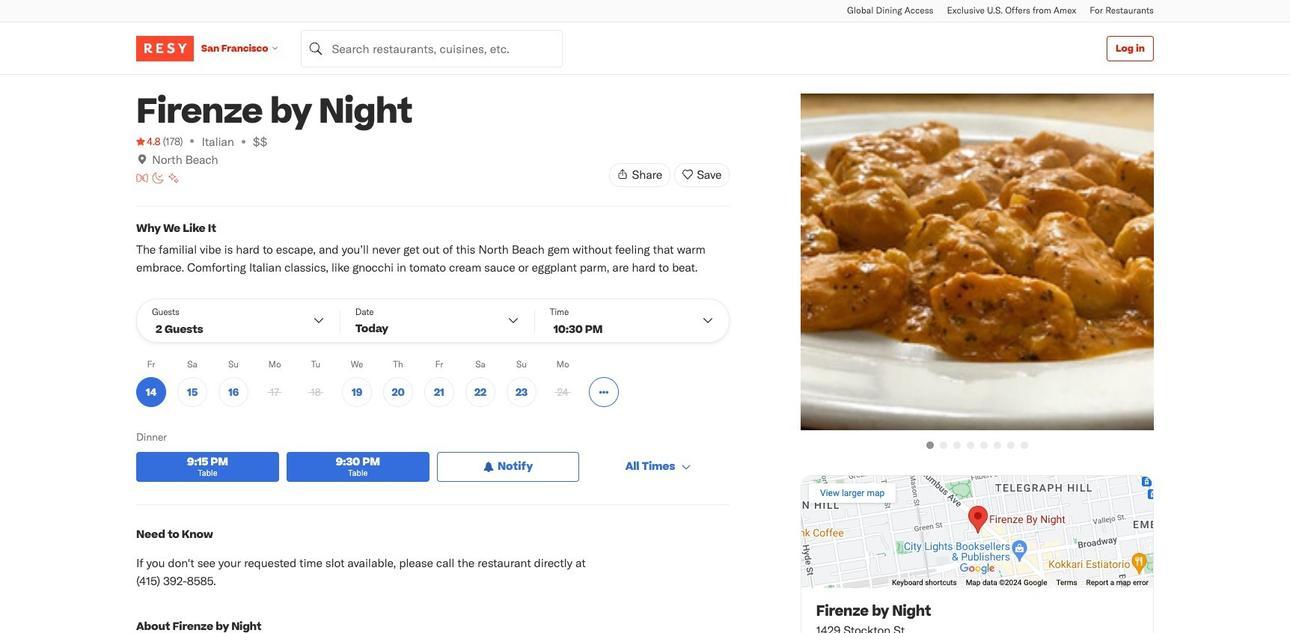 Task type: locate. For each thing, give the bounding box(es) containing it.
4.8 out of 5 stars image
[[136, 134, 160, 149]]

None field
[[301, 30, 563, 67]]



Task type: vqa. For each thing, say whether or not it's contained in the screenshot.
'4.5 OUT OF 5 STARS' image
no



Task type: describe. For each thing, give the bounding box(es) containing it.
Search restaurants, cuisines, etc. text field
[[301, 30, 563, 67]]



